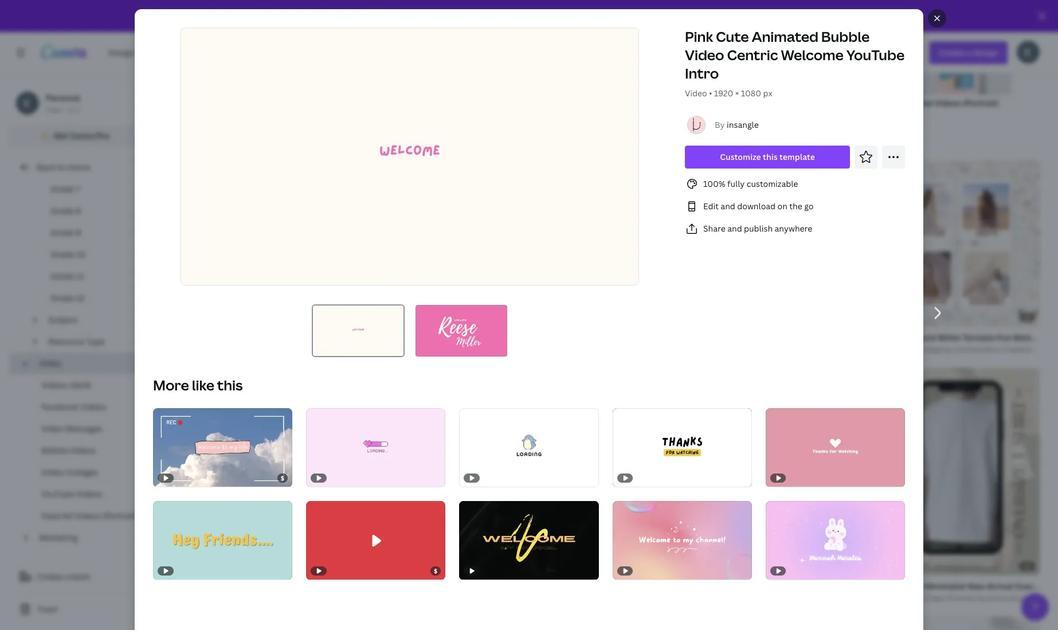 Task type: locate. For each thing, give the bounding box(es) containing it.
grade left '9' in the left top of the page
[[50, 227, 74, 238]]

video inside "green minimalist social media agency services instagram reel mobile video by hop"
[[743, 474, 762, 483]]

1 horizontal spatial insangle
[[727, 119, 759, 130]]

5 grade from the top
[[50, 271, 74, 282]]

free •
[[46, 105, 65, 115]]

2 horizontal spatial youtube
[[847, 45, 905, 64]]

package
[[650, 509, 682, 520]]

1 vertical spatial collages
[[65, 467, 98, 478]]

bubble inside pink cute animated bubble video centric welcome youtube intro video by insangle
[[260, 260, 288, 271]]

0 vertical spatial welcome
[[781, 45, 844, 64]]

2 horizontal spatial $
[[850, 443, 853, 451]]

new up feed ad video (portrait) by elvire studio link
[[968, 581, 986, 592]]

1 horizontal spatial videos (16:9)
[[158, 98, 209, 108]]

hop
[[774, 474, 788, 483]]

black neon blue galaxy flash countdown video message video message by quarta-design
[[540, 260, 761, 282]]

1 vertical spatial new
[[968, 581, 986, 592]]

video
[[685, 45, 725, 64], [685, 88, 708, 99], [654, 98, 676, 108], [290, 260, 313, 271], [703, 260, 726, 271], [181, 273, 200, 282], [540, 273, 559, 282], [394, 345, 413, 355], [898, 345, 917, 355], [39, 358, 61, 369], [369, 395, 392, 406], [181, 407, 200, 417], [41, 423, 63, 434], [41, 467, 63, 478], [743, 474, 762, 483], [730, 509, 753, 520], [568, 521, 587, 531], [565, 581, 587, 592], [927, 594, 945, 603]]

free inside brown and white consumer package goods free video ads feed ad video (portrait) by canva creative studio
[[711, 509, 728, 520]]

centric for pink cute animated bubble video centric welcome youtube intro video • 1920 × 1080 px
[[728, 45, 779, 64]]

1920
[[715, 88, 734, 99]]

t-
[[1051, 581, 1058, 592]]

get canva pro button
[[9, 125, 149, 147]]

video inside facebook video by canva creative studio link
[[394, 345, 413, 355]]

0 vertical spatial brown
[[540, 509, 565, 520]]

0 horizontal spatial animated
[[220, 260, 258, 271]]

cream
[[898, 581, 924, 592]]

resource
[[48, 336, 84, 347]]

2 horizontal spatial minimalist
[[925, 581, 966, 592]]

intro inside pink cute animated bubble video centric welcome youtube intro video • 1920 × 1080 px
[[685, 64, 719, 83]]

share and publish anywhere
[[704, 223, 813, 234]]

facebook inside facebook video by canva creative studio link
[[360, 345, 392, 355]]

grade left 10
[[50, 249, 74, 260]]

grade for grade 7
[[50, 184, 74, 194]]

instagram
[[904, 461, 944, 472]]

facebook for facebook video by canva creative studio
[[360, 345, 392, 355]]

grade left 8
[[50, 205, 74, 216]]

video inside video messages link
[[41, 423, 63, 434]]

0 vertical spatial $
[[850, 443, 853, 451]]

2 vertical spatial youtube
[[41, 489, 75, 500]]

videos (16:9) up 'facebook videos'
[[41, 380, 91, 391]]

0 horizontal spatial insangle
[[212, 273, 239, 282]]

1 horizontal spatial this
[[763, 151, 778, 162]]

mobile inside "green minimalist social media agency services instagram reel mobile video by hop"
[[719, 474, 742, 483]]

brown left white
[[540, 509, 565, 520]]

0 vertical spatial •
[[710, 88, 713, 99]]

1 horizontal spatial free
[[711, 509, 728, 520]]

ad inside yellow and brown playful cute ui cupcakes feed ad video link
[[552, 581, 563, 592]]

download
[[738, 201, 776, 212]]

2 vertical spatial minimalist
[[925, 581, 966, 592]]

off
[[400, 10, 412, 21]]

0 vertical spatial minimalist
[[181, 395, 222, 406]]

video collages
[[654, 98, 711, 108], [41, 467, 98, 478]]

• left 1920
[[710, 88, 713, 99]]

1 horizontal spatial youtube
[[383, 260, 417, 271]]

by inside cream minimalist new arrival oversize t-s feed ad video (portrait) by elvire studio
[[979, 594, 987, 603]]

pro left for
[[440, 10, 454, 21]]

0 horizontal spatial mobile
[[41, 445, 68, 456]]

1 horizontal spatial intro
[[685, 64, 719, 83]]

flash
[[633, 260, 654, 271]]

0 vertical spatial video collages link
[[654, 12, 764, 111]]

intro inside pink cute animated bubble video centric welcome youtube intro video by insangle
[[419, 260, 438, 271]]

by inside minimalist geometric gradient happy new year video message video message by tanya leclair - so swell studio
[[232, 407, 240, 417]]

• inside pink cute animated bubble video centric welcome youtube intro video • 1920 × 1080 px
[[710, 88, 713, 99]]

and
[[721, 201, 736, 212], [728, 223, 743, 234], [567, 509, 581, 520], [388, 581, 403, 592]]

pro
[[440, 10, 454, 21], [96, 130, 109, 141]]

video collage by commondiva | creative studio
[[898, 345, 1056, 355]]

facebook
[[360, 345, 392, 355], [41, 402, 78, 412]]

the right for
[[470, 10, 483, 21]]

minimalist up feed ad video (portrait) by elvire studio link
[[925, 581, 966, 592]]

messages
[[65, 423, 103, 434]]

personal
[[46, 92, 80, 103]]

marketing link
[[34, 527, 142, 549]]

and left white
[[567, 509, 581, 520]]

for
[[456, 10, 468, 21]]

pro up back to home link in the top left of the page
[[96, 130, 109, 141]]

1 grade from the top
[[50, 184, 74, 194]]

brown inside brown and white consumer package goods free video ads feed ad video (portrait) by canva creative studio
[[540, 509, 565, 520]]

mobile down green at the right bottom of page
[[719, 474, 742, 483]]

1 vertical spatial cute
[[200, 260, 219, 271]]

go
[[805, 201, 814, 212]]

None search field
[[508, 41, 852, 64]]

1 vertical spatial video collages link
[[18, 462, 149, 484]]

grade 12 link
[[28, 287, 149, 309]]

green
[[719, 461, 742, 472]]

create a team button
[[9, 566, 149, 589]]

(16:9) up browse
[[187, 98, 209, 108]]

bubble inside pink cute animated bubble video centric welcome youtube intro video • 1920 × 1080 px
[[822, 27, 870, 46]]

1 horizontal spatial pink
[[685, 27, 714, 46]]

1 vertical spatial feed ad videos (portrait)
[[41, 510, 138, 521]]

1 horizontal spatial feed ad videos (portrait) link
[[902, 12, 1012, 111]]

offer.
[[595, 10, 616, 21]]

video message by quarta-design link
[[540, 272, 682, 283]]

(16:9) up facebook videos link at the bottom left of the page
[[69, 380, 91, 391]]

minimalist for green minimalist social media agency services instagram reel
[[744, 461, 785, 472]]

facebook for facebook videos
[[41, 402, 78, 412]]

0 vertical spatial feed ad videos (portrait)
[[902, 98, 999, 108]]

0 vertical spatial youtube
[[847, 45, 905, 64]]

video inside yellow and brown playful cute ui cupcakes feed ad video link
[[565, 581, 587, 592]]

video messages link
[[18, 418, 149, 440]]

collages left 1920
[[678, 98, 711, 108]]

feed ad video (portrait) by canva creative studio link
[[540, 521, 704, 532]]

1 horizontal spatial minimalist
[[744, 461, 785, 472]]

pink cute animated bubble video centric welcome youtube intro link
[[181, 259, 438, 272]]

intro for pink cute animated bubble video centric welcome youtube intro video • 1920 × 1080 px
[[685, 64, 719, 83]]

🎁 50% off canva pro for the first 3 months. limited time offer. upgrade now .
[[369, 10, 672, 21]]

feed ad video (portrait) image
[[902, 12, 1012, 95], [936, 34, 978, 95]]

0 vertical spatial the
[[470, 10, 483, 21]]

feed inside cream minimalist new arrival oversize t-s feed ad video (portrait) by elvire studio
[[898, 594, 914, 603]]

0 vertical spatial this
[[763, 151, 778, 162]]

0 horizontal spatial brown
[[404, 581, 430, 592]]

1 vertical spatial this
[[217, 376, 243, 395]]

1 horizontal spatial centric
[[728, 45, 779, 64]]

1 horizontal spatial facebook
[[360, 345, 392, 355]]

insangle inside pink cute animated bubble video centric welcome youtube intro video by insangle
[[212, 273, 239, 282]]

and right "edit"
[[721, 201, 736, 212]]

0 vertical spatial free
[[46, 105, 60, 115]]

quality
[[243, 128, 291, 147]]

0 horizontal spatial facebook
[[41, 402, 78, 412]]

browse
[[158, 128, 209, 147]]

free down personal
[[46, 105, 60, 115]]

canva
[[413, 10, 438, 21], [70, 130, 94, 141], [424, 345, 445, 355], [630, 521, 651, 531]]

1 vertical spatial pro
[[96, 130, 109, 141]]

welcome inside pink cute animated bubble video centric welcome youtube intro video • 1920 × 1080 px
[[781, 45, 844, 64]]

facebook inside facebook videos link
[[41, 402, 78, 412]]

grade for grade 11
[[50, 271, 74, 282]]

2 horizontal spatial cute
[[716, 27, 749, 46]]

1 horizontal spatial animated
[[752, 27, 819, 46]]

0 horizontal spatial cute
[[200, 260, 219, 271]]

0 horizontal spatial videos (16:9) link
[[18, 375, 149, 396]]

this
[[763, 151, 778, 162], [217, 376, 243, 395]]

0 vertical spatial animated
[[752, 27, 819, 46]]

facebook up video messages
[[41, 402, 78, 412]]

video collages down mobile videos
[[41, 467, 98, 478]]

1 vertical spatial insangle
[[212, 273, 239, 282]]

centric for pink cute animated bubble video centric welcome youtube intro video by insangle
[[315, 260, 343, 271]]

1 horizontal spatial $
[[434, 567, 438, 575]]

0 horizontal spatial pink
[[181, 260, 198, 271]]

minimalist
[[181, 395, 222, 406], [744, 461, 785, 472], [925, 581, 966, 592]]

facebook video by canva creative studio
[[360, 345, 498, 355]]

0 horizontal spatial minimalist
[[181, 395, 222, 406]]

1 horizontal spatial mobile
[[719, 474, 742, 483]]

new left year at the left bottom of page
[[331, 395, 348, 406]]

1 vertical spatial free
[[711, 509, 728, 520]]

free right goods
[[711, 509, 728, 520]]

by insangle
[[715, 119, 759, 130]]

marketing
[[39, 532, 77, 543]]

insangle link
[[727, 119, 759, 130]]

12
[[76, 293, 85, 303]]

pink inside pink cute animated bubble video centric welcome youtube intro video by insangle
[[181, 260, 198, 271]]

1 horizontal spatial (16:9)
[[187, 98, 209, 108]]

grade
[[50, 184, 74, 194], [50, 205, 74, 216], [50, 227, 74, 238], [50, 249, 74, 260], [50, 271, 74, 282], [50, 293, 74, 303]]

1 vertical spatial intro
[[419, 260, 438, 271]]

grade left 7
[[50, 184, 74, 194]]

feed ad videos (portrait)
[[902, 98, 999, 108], [41, 510, 138, 521]]

browse high quality video templates
[[158, 128, 405, 147]]

video image
[[158, 12, 268, 95], [176, 33, 251, 75]]

cute up video by insangle link
[[200, 260, 219, 271]]

video collage image
[[654, 12, 764, 95], [689, 34, 731, 77]]

(portrait)
[[964, 98, 999, 108], [103, 510, 138, 521], [589, 521, 619, 531], [947, 594, 977, 603]]

0 vertical spatial facebook
[[360, 345, 392, 355]]

1 vertical spatial youtube
[[383, 260, 417, 271]]

new
[[331, 395, 348, 406], [968, 581, 986, 592]]

video message image
[[406, 12, 516, 95], [422, 28, 500, 79]]

6 grade from the top
[[50, 293, 74, 303]]

this up geometric
[[217, 376, 243, 395]]

welcome inside pink cute animated bubble video centric welcome youtube intro video by insangle
[[345, 260, 381, 271]]

videos
[[158, 98, 185, 108], [935, 98, 962, 108], [41, 380, 67, 391], [80, 402, 106, 412], [70, 445, 96, 456], [77, 489, 103, 500], [75, 510, 101, 521]]

1 vertical spatial bubble
[[260, 260, 288, 271]]

and inside brown and white consumer package goods free video ads feed ad video (portrait) by canva creative studio
[[567, 509, 581, 520]]

1 vertical spatial feed ad videos (portrait) link
[[18, 505, 149, 527]]

grade left 12
[[50, 293, 74, 303]]

studio inside minimalist geometric gradient happy new year video message video message by tanya leclair - so swell studio
[[322, 407, 343, 417]]

youtube inside pink cute animated bubble video centric welcome youtube intro video • 1920 × 1080 px
[[847, 45, 905, 64]]

list
[[685, 177, 906, 236]]

grade 10 link
[[28, 244, 149, 266]]

message down like
[[202, 407, 230, 417]]

grade inside 'link'
[[50, 227, 74, 238]]

youtube
[[847, 45, 905, 64], [383, 260, 417, 271], [41, 489, 75, 500]]

1 vertical spatial mobile
[[719, 474, 742, 483]]

black neon blue galaxy flash countdown video message link
[[540, 259, 761, 272]]

and right share
[[728, 223, 743, 234]]

mobile down video messages
[[41, 445, 68, 456]]

• down personal
[[63, 105, 65, 115]]

1 vertical spatial videos (16:9)
[[41, 380, 91, 391]]

the left go
[[790, 201, 803, 212]]

cute for pink cute animated bubble video centric welcome youtube intro video • 1920 × 1080 px
[[716, 27, 749, 46]]

0 horizontal spatial feed ad videos (portrait) link
[[18, 505, 149, 527]]

3 grade from the top
[[50, 227, 74, 238]]

minimalist up the hop
[[744, 461, 785, 472]]

cute up ×
[[716, 27, 749, 46]]

video collages left 1920
[[654, 98, 711, 108]]

yellow and brown playful cute ui cupcakes feed ad video
[[360, 581, 587, 592]]

cute left 'ui'
[[461, 581, 479, 592]]

2 grade from the top
[[50, 205, 74, 216]]

minimalist inside minimalist geometric gradient happy new year video message video message by tanya leclair - so swell studio
[[181, 395, 222, 406]]

minimalist inside cream minimalist new arrival oversize t-s feed ad video (portrait) by elvire studio
[[925, 581, 966, 592]]

0 vertical spatial insangle
[[727, 119, 759, 130]]

message
[[728, 260, 761, 271], [560, 273, 589, 282], [394, 395, 427, 406], [202, 407, 230, 417]]

0 horizontal spatial (16:9)
[[69, 380, 91, 391]]

0 vertical spatial intro
[[685, 64, 719, 83]]

centric inside pink cute animated bubble video centric welcome youtube intro video by insangle
[[315, 260, 343, 271]]

0 horizontal spatial bubble
[[260, 260, 288, 271]]

1 vertical spatial brown
[[404, 581, 430, 592]]

1 vertical spatial centric
[[315, 260, 343, 271]]

0 horizontal spatial centric
[[315, 260, 343, 271]]

0 vertical spatial new
[[331, 395, 348, 406]]

0 horizontal spatial intro
[[419, 260, 438, 271]]

0 horizontal spatial free
[[46, 105, 60, 115]]

grade left 11
[[50, 271, 74, 282]]

minimalist down like
[[181, 395, 222, 406]]

creative
[[447, 345, 474, 355], [1005, 345, 1032, 355], [653, 521, 680, 531]]

0 vertical spatial cute
[[716, 27, 749, 46]]

1 horizontal spatial videos (16:9) link
[[158, 12, 268, 111]]

message right year at the left bottom of page
[[394, 395, 427, 406]]

animated inside pink cute animated bubble video centric welcome youtube intro video by insangle
[[220, 260, 258, 271]]

50%
[[381, 10, 398, 21]]

video collages link
[[654, 12, 764, 111], [18, 462, 149, 484]]

facebook up year at the left bottom of page
[[360, 345, 392, 355]]

collages down mobile videos link
[[65, 467, 98, 478]]

type
[[86, 336, 105, 347]]

video
[[294, 128, 332, 147]]

and for edit
[[721, 201, 736, 212]]

studio inside brown and white consumer package goods free video ads feed ad video (portrait) by canva creative studio
[[682, 521, 704, 531]]

0 horizontal spatial welcome
[[345, 260, 381, 271]]

0 horizontal spatial collages
[[65, 467, 98, 478]]

videos (16:9) up browse
[[158, 98, 209, 108]]

brown and white consumer package goods free video ads link
[[540, 508, 769, 521]]

centric inside pink cute animated bubble video centric welcome youtube intro video • 1920 × 1080 px
[[728, 45, 779, 64]]

get
[[54, 130, 68, 141]]

animated inside pink cute animated bubble video centric welcome youtube intro video • 1920 × 1080 px
[[752, 27, 819, 46]]

1 vertical spatial (16:9)
[[69, 380, 91, 391]]

cute inside pink cute animated bubble video centric welcome youtube intro video • 1920 × 1080 px
[[716, 27, 749, 46]]

0 vertical spatial collages
[[678, 98, 711, 108]]

and inside yellow and brown playful cute ui cupcakes feed ad video link
[[388, 581, 403, 592]]

1 horizontal spatial creative
[[653, 521, 680, 531]]

happy
[[303, 395, 329, 406]]

1 horizontal spatial the
[[790, 201, 803, 212]]

0 horizontal spatial new
[[331, 395, 348, 406]]

brown left playful
[[404, 581, 430, 592]]

mobile video image
[[530, 12, 640, 95], [562, 23, 606, 101]]

by
[[715, 119, 725, 130]]

new inside cream minimalist new arrival oversize t-s feed ad video (portrait) by elvire studio
[[968, 581, 986, 592]]

pink inside pink cute animated bubble video centric welcome youtube intro video • 1920 × 1080 px
[[685, 27, 714, 46]]

•
[[710, 88, 713, 99], [63, 105, 65, 115]]

cupcakes
[[492, 581, 529, 592]]

and for share
[[728, 223, 743, 234]]

1 horizontal spatial •
[[710, 88, 713, 99]]

1 horizontal spatial cute
[[461, 581, 479, 592]]

-
[[288, 407, 291, 417]]

and right yellow
[[388, 581, 403, 592]]

canva inside button
[[70, 130, 94, 141]]

youtube video image
[[778, 12, 888, 95], [796, 33, 870, 75]]

design
[[626, 273, 648, 282]]

0 vertical spatial (16:9)
[[187, 98, 209, 108]]

brown
[[540, 509, 565, 520], [404, 581, 430, 592]]

0 horizontal spatial video collages
[[41, 467, 98, 478]]

cute
[[716, 27, 749, 46], [200, 260, 219, 271], [461, 581, 479, 592]]

1 vertical spatial welcome
[[345, 260, 381, 271]]

grade 12
[[50, 293, 85, 303]]

$
[[850, 443, 853, 451], [281, 474, 285, 482], [434, 567, 438, 575]]

this left template
[[763, 151, 778, 162]]

youtube inside pink cute animated bubble video centric welcome youtube intro video by insangle
[[383, 260, 417, 271]]

cute inside pink cute animated bubble video centric welcome youtube intro video by insangle
[[200, 260, 219, 271]]

grade 11
[[50, 271, 84, 282]]

1 vertical spatial animated
[[220, 260, 258, 271]]

1 horizontal spatial video collages link
[[654, 12, 764, 111]]

0 horizontal spatial creative
[[447, 345, 474, 355]]

list containing 100% fully customizable
[[685, 177, 906, 236]]

black
[[540, 260, 561, 271]]

2 vertical spatial cute
[[461, 581, 479, 592]]

animated for pink cute animated bubble video centric welcome youtube intro video by insangle
[[220, 260, 258, 271]]

0 vertical spatial bubble
[[822, 27, 870, 46]]

1 horizontal spatial new
[[968, 581, 986, 592]]

videos (16:9) link
[[158, 12, 268, 111], [18, 375, 149, 396]]

4 grade from the top
[[50, 249, 74, 260]]

minimalist inside "green minimalist social media agency services instagram reel mobile video by hop"
[[744, 461, 785, 472]]

0 horizontal spatial •
[[63, 105, 65, 115]]

0 horizontal spatial pro
[[96, 130, 109, 141]]

feed ad video (portrait) by elvire studio link
[[898, 593, 1040, 605]]

100% fully customizable
[[704, 178, 799, 189]]

geometric
[[224, 395, 265, 406]]



Task type: describe. For each thing, give the bounding box(es) containing it.
canva inside brown and white consumer package goods free video ads feed ad video (portrait) by canva creative studio
[[630, 521, 651, 531]]

9
[[76, 227, 81, 238]]

upgrade
[[618, 10, 652, 21]]

templates
[[335, 128, 405, 147]]

pro inside get canva pro button
[[96, 130, 109, 141]]

(portrait) inside cream minimalist new arrival oversize t-s feed ad video (portrait) by elvire studio
[[947, 594, 977, 603]]

more like this
[[153, 376, 243, 395]]

like
[[192, 376, 214, 395]]

grade 8
[[50, 205, 81, 216]]

welcome for pink cute animated bubble video centric welcome youtube intro video by insangle
[[345, 260, 381, 271]]

0 horizontal spatial video collages link
[[18, 462, 149, 484]]

minimalist for cream minimalist new arrival oversize t-s
[[925, 581, 966, 592]]

template
[[780, 151, 816, 162]]

green minimalist social media agency services instagram reel mobile video by hop
[[719, 461, 963, 483]]

now
[[654, 10, 670, 21]]

by inside brown and white consumer package goods free video ads feed ad video (portrait) by canva creative studio
[[620, 521, 629, 531]]

ad inside cream minimalist new arrival oversize t-s feed ad video (portrait) by elvire studio
[[916, 594, 925, 603]]

🎁
[[369, 10, 379, 21]]

0 vertical spatial mobile
[[41, 445, 68, 456]]

1 vertical spatial $
[[281, 474, 285, 482]]

services
[[869, 461, 902, 472]]

s
[[1058, 581, 1059, 592]]

collage
[[919, 345, 943, 355]]

galaxy
[[605, 260, 632, 271]]

yellow and brown playful cute ui cupcakes feed ad video link
[[360, 580, 587, 593]]

grade for grade 10
[[50, 249, 74, 260]]

so
[[292, 407, 301, 417]]

0 horizontal spatial videos (16:9)
[[41, 380, 91, 391]]

bubble for pink cute animated bubble video centric welcome youtube intro video by insangle
[[260, 260, 288, 271]]

this inside 'link'
[[763, 151, 778, 162]]

minimalist geometric gradient happy new year video message video message by tanya leclair - so swell studio
[[181, 395, 427, 417]]

cute for pink cute animated bubble video centric welcome youtube intro video by insangle
[[200, 260, 219, 271]]

ui
[[481, 581, 490, 592]]

video inside video collage by commondiva | creative studio link
[[898, 345, 917, 355]]

a
[[64, 571, 69, 582]]

2 horizontal spatial creative
[[1005, 345, 1032, 355]]

youtube for pink cute animated bubble video centric welcome youtube intro video • 1920 × 1080 px
[[847, 45, 905, 64]]

more
[[153, 376, 189, 395]]

1 horizontal spatial feed ad videos (portrait)
[[902, 98, 999, 108]]

grade for grade 12
[[50, 293, 74, 303]]

by inside pink cute animated bubble video centric welcome youtube intro video by insangle
[[202, 273, 210, 282]]

animated for pink cute animated bubble video centric welcome youtube intro video • 1920 × 1080 px
[[752, 27, 819, 46]]

youtube videos
[[41, 489, 103, 500]]

video by insangle link
[[181, 272, 324, 283]]

youtube for pink cute animated bubble video centric welcome youtube intro video by insangle
[[383, 260, 417, 271]]

video inside cream minimalist new arrival oversize t-s feed ad video (portrait) by elvire studio
[[927, 594, 945, 603]]

consumer
[[608, 509, 648, 520]]

0 horizontal spatial this
[[217, 376, 243, 395]]

media
[[813, 461, 837, 472]]

videos (16:9) link for the topmost video collages link
[[158, 12, 268, 111]]

studio inside cream minimalist new arrival oversize t-s feed ad video (portrait) by elvire studio
[[1009, 594, 1031, 603]]

creative inside brown and white consumer package goods free video ads feed ad video (portrait) by canva creative studio
[[653, 521, 680, 531]]

cream minimalist new arrival oversize t-s feed ad video (portrait) by elvire studio
[[898, 581, 1059, 603]]

white
[[583, 509, 606, 520]]

fully
[[728, 178, 745, 189]]

agency
[[839, 461, 867, 472]]

intro for pink cute animated bubble video centric welcome youtube intro video by insangle
[[419, 260, 438, 271]]

message down share and publish anywhere
[[728, 260, 761, 271]]

on
[[778, 201, 788, 212]]

8
[[76, 205, 81, 216]]

customize this template link
[[685, 146, 851, 169]]

×
[[736, 88, 740, 99]]

green minimalist social media agency services instagram reel link
[[719, 460, 963, 473]]

grade 8 link
[[28, 200, 149, 222]]

(portrait) inside brown and white consumer package goods free video ads feed ad video (portrait) by canva creative studio
[[589, 521, 619, 531]]

11
[[76, 271, 84, 282]]

pink for pink cute animated bubble video centric welcome youtube intro video by insangle
[[181, 260, 198, 271]]

0 horizontal spatial youtube
[[41, 489, 75, 500]]

videos (16:9) link for the leftmost video collages link
[[18, 375, 149, 396]]

feed ad videos (portrait) link for the topmost video collages link
[[902, 12, 1012, 111]]

back to home
[[37, 162, 90, 173]]

tanya
[[242, 407, 261, 417]]

by inside "green minimalist social media agency services instagram reel mobile video by hop"
[[764, 474, 772, 483]]

create a team
[[37, 571, 91, 582]]

first
[[485, 10, 502, 21]]

by inside black neon blue galaxy flash countdown video message video message by quarta-design
[[591, 273, 599, 282]]

time
[[575, 10, 593, 21]]

subject
[[48, 314, 78, 325]]

0 horizontal spatial feed ad videos (portrait)
[[41, 510, 138, 521]]

arrival
[[988, 581, 1014, 592]]

share
[[704, 223, 726, 234]]

quarta-
[[600, 273, 626, 282]]

to
[[57, 162, 65, 173]]

youtube videos link
[[18, 484, 149, 505]]

grade 9 link
[[28, 222, 149, 244]]

2 vertical spatial $
[[434, 567, 438, 575]]

subject button
[[44, 309, 142, 331]]

1 horizontal spatial pro
[[440, 10, 454, 21]]

message down neon
[[560, 273, 589, 282]]

months.
[[510, 10, 542, 21]]

px
[[764, 88, 773, 99]]

bubble for pink cute animated bubble video centric welcome youtube intro video • 1920 × 1080 px
[[822, 27, 870, 46]]

back to home link
[[9, 156, 149, 179]]

and for yellow
[[388, 581, 403, 592]]

pink cute animated bubble video centric welcome youtube intro video • 1920 × 1080 px
[[685, 27, 905, 99]]

upgrade now button
[[618, 10, 670, 21]]

.
[[670, 10, 672, 21]]

mobile videos
[[41, 445, 96, 456]]

grade for grade 9
[[50, 227, 74, 238]]

high
[[212, 128, 240, 147]]

limited
[[544, 10, 574, 21]]

ad inside brown and white consumer package goods free video ads feed ad video (portrait) by canva creative studio
[[557, 521, 566, 531]]

1
[[76, 105, 80, 115]]

pink for pink cute animated bubble video centric welcome youtube intro video • 1920 × 1080 px
[[685, 27, 714, 46]]

resource type
[[48, 336, 105, 347]]

feed ad videos (portrait) link for the leftmost video collages link
[[18, 505, 149, 527]]

facebook video image
[[282, 12, 392, 95]]

cream minimalist new arrival oversize t-s link
[[898, 580, 1059, 593]]

video message by tanya leclair - so swell studio link
[[181, 407, 343, 418]]

swell
[[302, 407, 320, 417]]

new inside minimalist geometric gradient happy new year video message video message by tanya leclair - so swell studio
[[331, 395, 348, 406]]

1 horizontal spatial collages
[[678, 98, 711, 108]]

1080
[[742, 88, 762, 99]]

grade for grade 8
[[50, 205, 74, 216]]

0 horizontal spatial the
[[470, 10, 483, 21]]

minimalist geometric gradient happy new year video message link
[[181, 394, 427, 407]]

edit and download on the go
[[704, 201, 814, 212]]

countdown
[[656, 260, 701, 271]]

yellow
[[360, 581, 386, 592]]

1 vertical spatial •
[[63, 105, 65, 115]]

feed inside brown and white consumer package goods free video ads feed ad video (portrait) by canva creative studio
[[540, 521, 556, 531]]

and for brown
[[567, 509, 581, 520]]

1 vertical spatial video collages
[[41, 467, 98, 478]]

1 vertical spatial the
[[790, 201, 803, 212]]

1 horizontal spatial video collages
[[654, 98, 711, 108]]

welcome for pink cute animated bubble video centric welcome youtube intro video • 1920 × 1080 px
[[781, 45, 844, 64]]

resource type button
[[44, 331, 142, 353]]

grade 9
[[50, 227, 81, 238]]

|
[[1001, 345, 1003, 355]]



Task type: vqa. For each thing, say whether or not it's contained in the screenshot.
Mobile Video image
yes



